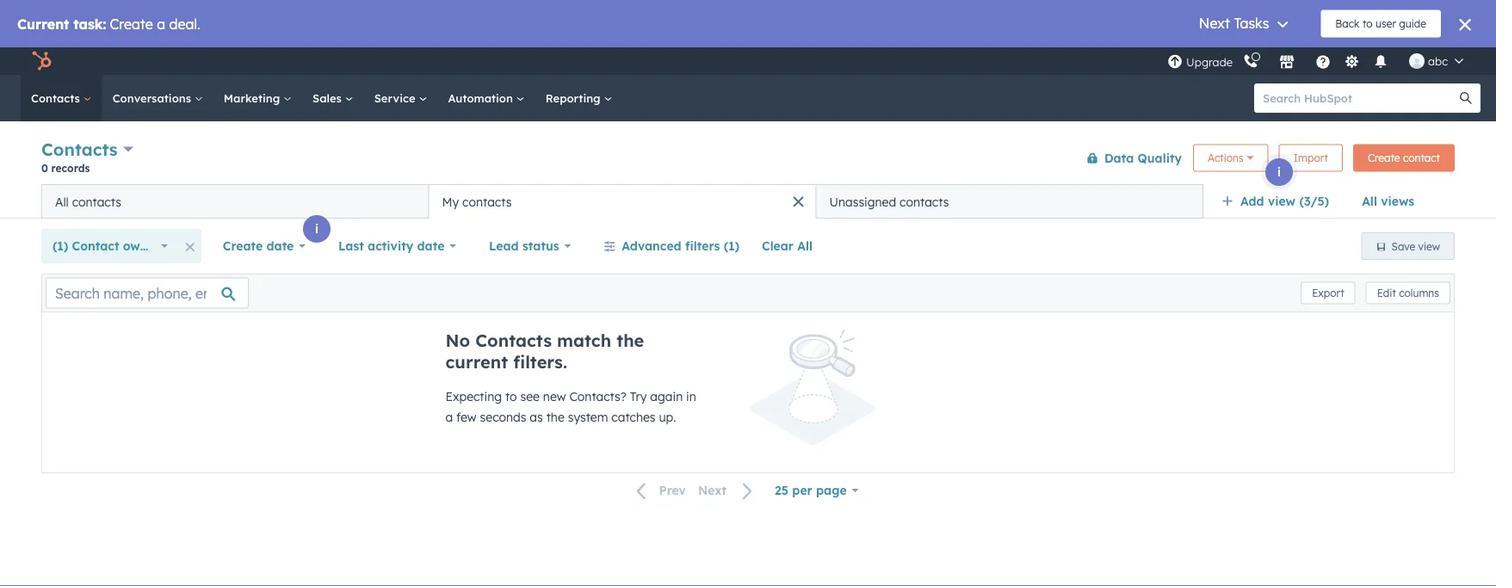 Task type: locate. For each thing, give the bounding box(es) containing it.
all views link
[[1351, 184, 1426, 219]]

create date
[[223, 238, 294, 254]]

quality
[[1138, 150, 1182, 165]]

25
[[775, 483, 789, 498]]

all down the 0 records
[[55, 194, 69, 209]]

clear all button
[[751, 229, 824, 263]]

export button
[[1301, 282, 1356, 304]]

all for all views
[[1362, 194, 1378, 209]]

2 vertical spatial contacts
[[476, 330, 552, 351]]

help button
[[1309, 47, 1338, 75]]

contacts right unassigned at the right
[[900, 194, 949, 209]]

all contacts
[[55, 194, 121, 209]]

Search name, phone, email addresses, or company search field
[[46, 278, 249, 309]]

date
[[266, 238, 294, 254], [417, 238, 445, 254]]

contact
[[72, 238, 119, 254]]

my
[[442, 194, 459, 209]]

1 horizontal spatial the
[[617, 330, 644, 351]]

again
[[650, 389, 683, 404]]

1 horizontal spatial view
[[1419, 240, 1440, 253]]

0 vertical spatial contacts
[[31, 91, 83, 105]]

view right add
[[1268, 194, 1296, 209]]

search image
[[1460, 92, 1472, 104]]

the inside no contacts match the current filters.
[[617, 330, 644, 351]]

catches
[[612, 410, 656, 425]]

no
[[446, 330, 470, 351]]

create for create date
[[223, 238, 263, 254]]

contacts down hubspot link
[[31, 91, 83, 105]]

0 vertical spatial i button
[[1266, 158, 1293, 186]]

create down all contacts button
[[223, 238, 263, 254]]

owner
[[123, 238, 160, 254]]

all views
[[1362, 194, 1415, 209]]

view inside popup button
[[1268, 194, 1296, 209]]

abc
[[1428, 54, 1448, 68]]

i button left last
[[303, 215, 331, 243]]

2 horizontal spatial all
[[1362, 194, 1378, 209]]

columns
[[1399, 287, 1440, 300]]

0 horizontal spatial contacts
[[72, 194, 121, 209]]

i button up the add view (3/5)
[[1266, 158, 1293, 186]]

(1) right filters
[[724, 238, 740, 254]]

date right activity
[[417, 238, 445, 254]]

upgrade image
[[1168, 55, 1183, 70]]

contacts button
[[41, 137, 134, 162]]

2 horizontal spatial contacts
[[900, 194, 949, 209]]

all
[[1362, 194, 1378, 209], [55, 194, 69, 209], [798, 238, 813, 254]]

25 per page button
[[764, 474, 870, 508]]

1 vertical spatial view
[[1419, 240, 1440, 253]]

save view
[[1392, 240, 1440, 253]]

0 vertical spatial view
[[1268, 194, 1296, 209]]

Search HubSpot search field
[[1254, 84, 1465, 113]]

1 horizontal spatial (1)
[[724, 238, 740, 254]]

expecting
[[446, 389, 502, 404]]

contacts?
[[569, 389, 627, 404]]

marketplaces image
[[1280, 55, 1295, 71]]

1 horizontal spatial date
[[417, 238, 445, 254]]

create for create contact
[[1368, 152, 1400, 164]]

view right save
[[1419, 240, 1440, 253]]

clear
[[762, 238, 794, 254]]

contacts down 'records'
[[72, 194, 121, 209]]

0 horizontal spatial view
[[1268, 194, 1296, 209]]

2 contacts from the left
[[462, 194, 512, 209]]

0 vertical spatial the
[[617, 330, 644, 351]]

lead status button
[[478, 229, 582, 263]]

last
[[338, 238, 364, 254]]

the right as
[[546, 410, 565, 425]]

create inside popup button
[[223, 238, 263, 254]]

contacts inside my contacts button
[[462, 194, 512, 209]]

contacts inside all contacts button
[[72, 194, 121, 209]]

0 horizontal spatial create
[[223, 238, 263, 254]]

all right clear
[[798, 238, 813, 254]]

1 (1) from the left
[[53, 238, 68, 254]]

1 horizontal spatial i
[[1278, 164, 1281, 180]]

marketplaces button
[[1269, 47, 1305, 75]]

1 horizontal spatial create
[[1368, 152, 1400, 164]]

sales
[[313, 91, 345, 105]]

contacts up 'records'
[[41, 139, 118, 160]]

import
[[1294, 152, 1328, 164]]

create left contact
[[1368, 152, 1400, 164]]

the
[[617, 330, 644, 351], [546, 410, 565, 425]]

1 horizontal spatial contacts
[[462, 194, 512, 209]]

0 horizontal spatial date
[[266, 238, 294, 254]]

menu containing abc
[[1166, 47, 1476, 75]]

25 per page
[[775, 483, 847, 498]]

0 horizontal spatial the
[[546, 410, 565, 425]]

2 (1) from the left
[[724, 238, 740, 254]]

all left the views
[[1362, 194, 1378, 209]]

the inside expecting to see new contacts? try again in a few seconds as the system catches up.
[[546, 410, 565, 425]]

1 horizontal spatial all
[[798, 238, 813, 254]]

up.
[[659, 410, 676, 425]]

contacts for my contacts
[[462, 194, 512, 209]]

the right match
[[617, 330, 644, 351]]

0 vertical spatial i
[[1278, 164, 1281, 180]]

0 horizontal spatial i
[[315, 221, 319, 236]]

current
[[446, 351, 508, 373]]

(1) inside advanced filters (1) button
[[724, 238, 740, 254]]

2 date from the left
[[417, 238, 445, 254]]

1 vertical spatial create
[[223, 238, 263, 254]]

prev button
[[626, 480, 692, 502]]

create
[[1368, 152, 1400, 164], [223, 238, 263, 254]]

0
[[41, 161, 48, 174]]

contacts inside the unassigned contacts button
[[900, 194, 949, 209]]

0 vertical spatial create
[[1368, 152, 1400, 164]]

contacts
[[31, 91, 83, 105], [41, 139, 118, 160], [476, 330, 552, 351]]

add view (3/5)
[[1241, 194, 1330, 209]]

contacts for all contacts
[[72, 194, 121, 209]]

new
[[543, 389, 566, 404]]

view
[[1268, 194, 1296, 209], [1419, 240, 1440, 253]]

last activity date button
[[327, 229, 468, 263]]

contacts right no
[[476, 330, 552, 351]]

i button
[[1266, 158, 1293, 186], [303, 215, 331, 243]]

contacts inside popup button
[[41, 139, 118, 160]]

view inside button
[[1419, 240, 1440, 253]]

(1) left the 'contact'
[[53, 238, 68, 254]]

date down all contacts button
[[266, 238, 294, 254]]

i
[[1278, 164, 1281, 180], [315, 221, 319, 236]]

1 vertical spatial contacts
[[41, 139, 118, 160]]

create contact
[[1368, 152, 1440, 164]]

contacts
[[72, 194, 121, 209], [462, 194, 512, 209], [900, 194, 949, 209]]

sales link
[[302, 75, 364, 121]]

1 contacts from the left
[[72, 194, 121, 209]]

pagination navigation
[[626, 479, 764, 502]]

1 date from the left
[[266, 238, 294, 254]]

settings image
[[1345, 55, 1360, 70]]

(3/5)
[[1300, 194, 1330, 209]]

contacts right the my
[[462, 194, 512, 209]]

in
[[686, 389, 696, 404]]

1 vertical spatial the
[[546, 410, 565, 425]]

reporting link
[[535, 75, 623, 121]]

activity
[[368, 238, 413, 254]]

search button
[[1452, 84, 1481, 113]]

0 horizontal spatial all
[[55, 194, 69, 209]]

3 contacts from the left
[[900, 194, 949, 209]]

menu
[[1166, 47, 1476, 75]]

1 vertical spatial i button
[[303, 215, 331, 243]]

data quality button
[[1075, 141, 1183, 175]]

advanced filters (1)
[[622, 238, 740, 254]]

create inside button
[[1368, 152, 1400, 164]]

0 horizontal spatial (1)
[[53, 238, 68, 254]]

0 horizontal spatial i button
[[303, 215, 331, 243]]

a
[[446, 410, 453, 425]]



Task type: describe. For each thing, give the bounding box(es) containing it.
conversations
[[113, 91, 194, 105]]

as
[[530, 410, 543, 425]]

1 vertical spatial i
[[315, 221, 319, 236]]

filters.
[[513, 351, 567, 373]]

to
[[505, 389, 517, 404]]

marketing link
[[213, 75, 302, 121]]

seconds
[[480, 410, 526, 425]]

contacts for unassigned contacts
[[900, 194, 949, 209]]

help image
[[1316, 55, 1331, 71]]

view for add
[[1268, 194, 1296, 209]]

few
[[456, 410, 477, 425]]

edit columns
[[1377, 287, 1440, 300]]

0 records
[[41, 161, 90, 174]]

1 horizontal spatial i button
[[1266, 158, 1293, 186]]

contact
[[1403, 152, 1440, 164]]

edit columns button
[[1366, 282, 1451, 304]]

views
[[1381, 194, 1415, 209]]

page
[[816, 483, 847, 498]]

data quality
[[1105, 150, 1182, 165]]

all contacts button
[[41, 184, 429, 219]]

service
[[374, 91, 419, 105]]

abc button
[[1399, 47, 1474, 75]]

service link
[[364, 75, 438, 121]]

unassigned contacts button
[[816, 184, 1204, 219]]

marketing
[[224, 91, 283, 105]]

calling icon image
[[1243, 54, 1259, 70]]

system
[[568, 410, 608, 425]]

match
[[557, 330, 611, 351]]

hubspot link
[[21, 51, 65, 71]]

see
[[520, 389, 540, 404]]

save view button
[[1362, 232, 1455, 260]]

create date button
[[212, 229, 317, 263]]

create contact button
[[1353, 144, 1455, 172]]

next button
[[692, 480, 764, 502]]

filters
[[685, 238, 720, 254]]

reporting
[[546, 91, 604, 105]]

edit
[[1377, 287, 1396, 300]]

notifications button
[[1366, 47, 1396, 75]]

view for save
[[1419, 240, 1440, 253]]

(1) contact owner
[[53, 238, 160, 254]]

hubspot image
[[31, 51, 52, 71]]

lead status
[[489, 238, 559, 254]]

actions
[[1208, 152, 1244, 164]]

automation
[[448, 91, 516, 105]]

(1) inside (1) contact owner popup button
[[53, 238, 68, 254]]

no contacts match the current filters.
[[446, 330, 644, 373]]

calling icon button
[[1236, 50, 1266, 73]]

date inside popup button
[[266, 238, 294, 254]]

export
[[1312, 287, 1345, 300]]

my contacts button
[[429, 184, 816, 219]]

records
[[51, 161, 90, 174]]

status
[[523, 238, 559, 254]]

clear all
[[762, 238, 813, 254]]

next
[[698, 483, 727, 498]]

all for all contacts
[[55, 194, 69, 209]]

contacts banner
[[41, 136, 1455, 184]]

data
[[1105, 150, 1134, 165]]

notifications image
[[1373, 55, 1389, 71]]

import button
[[1279, 144, 1343, 172]]

settings link
[[1341, 52, 1363, 70]]

actions button
[[1193, 144, 1269, 172]]

add view (3/5) button
[[1211, 184, 1351, 219]]

unassigned contacts
[[830, 194, 949, 209]]

add
[[1241, 194, 1264, 209]]

date inside popup button
[[417, 238, 445, 254]]

conversations link
[[102, 75, 213, 121]]

lead
[[489, 238, 519, 254]]

prev
[[659, 483, 686, 498]]

upgrade
[[1187, 55, 1233, 69]]

contacts inside no contacts match the current filters.
[[476, 330, 552, 351]]

advanced
[[622, 238, 682, 254]]

gary orlando image
[[1410, 53, 1425, 69]]

advanced filters (1) button
[[593, 229, 751, 263]]

save
[[1392, 240, 1416, 253]]

my contacts
[[442, 194, 512, 209]]

per
[[792, 483, 813, 498]]

contacts link
[[21, 75, 102, 121]]

automation link
[[438, 75, 535, 121]]

try
[[630, 389, 647, 404]]

last activity date
[[338, 238, 445, 254]]



Task type: vqa. For each thing, say whether or not it's contained in the screenshot.
Your Preferences element
no



